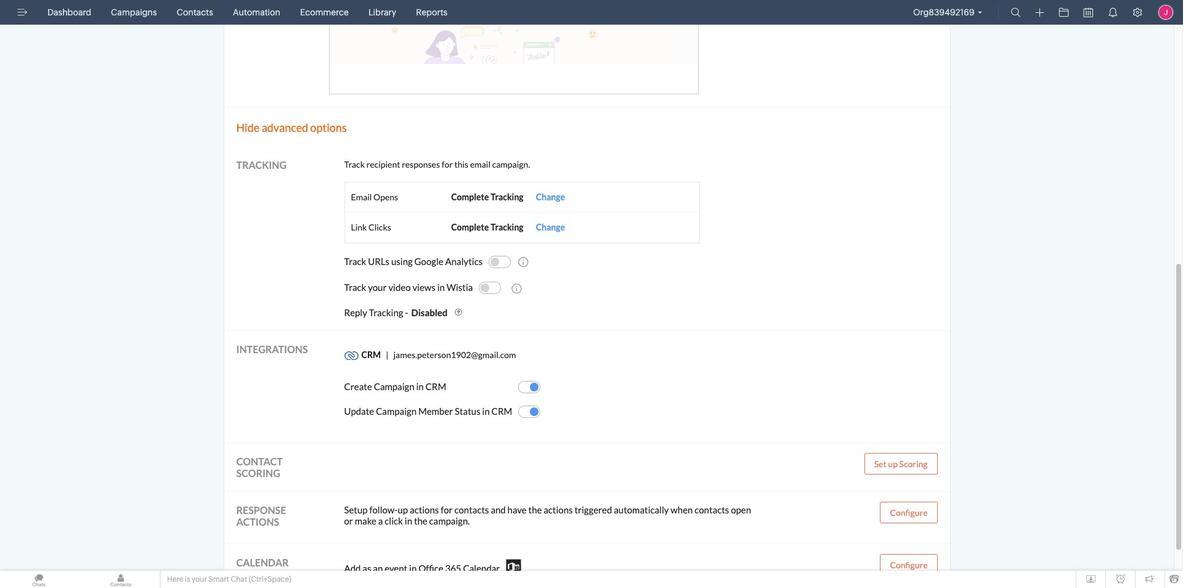 Task type: describe. For each thing, give the bounding box(es) containing it.
contacts link
[[172, 0, 218, 25]]

smart
[[209, 575, 229, 584]]

here
[[167, 575, 183, 584]]

calendar image
[[1084, 7, 1094, 17]]

reports
[[416, 7, 448, 17]]

contacts
[[177, 7, 213, 17]]

chat
[[231, 575, 247, 584]]

is
[[185, 575, 190, 584]]

folder image
[[1059, 7, 1069, 17]]

ecommerce link
[[295, 0, 354, 25]]

automation link
[[228, 0, 285, 25]]



Task type: vqa. For each thing, say whether or not it's contained in the screenshot.
The "Desk" link
no



Task type: locate. For each thing, give the bounding box(es) containing it.
org839492169
[[914, 7, 975, 17]]

notifications image
[[1108, 7, 1118, 17]]

configure settings image
[[1133, 7, 1143, 17]]

(ctrl+space)
[[249, 575, 291, 584]]

quick actions image
[[1036, 8, 1045, 17]]

chats image
[[0, 571, 78, 588]]

contacts image
[[82, 571, 160, 588]]

your
[[192, 575, 207, 584]]

here is your smart chat (ctrl+space)
[[167, 575, 291, 584]]

ecommerce
[[300, 7, 349, 17]]

dashboard link
[[43, 0, 96, 25]]

automation
[[233, 7, 281, 17]]

dashboard
[[47, 7, 91, 17]]

library
[[369, 7, 397, 17]]

campaigns
[[111, 7, 157, 17]]

search image
[[1011, 7, 1021, 17]]

reports link
[[411, 0, 453, 25]]

library link
[[364, 0, 401, 25]]

campaigns link
[[106, 0, 162, 25]]



